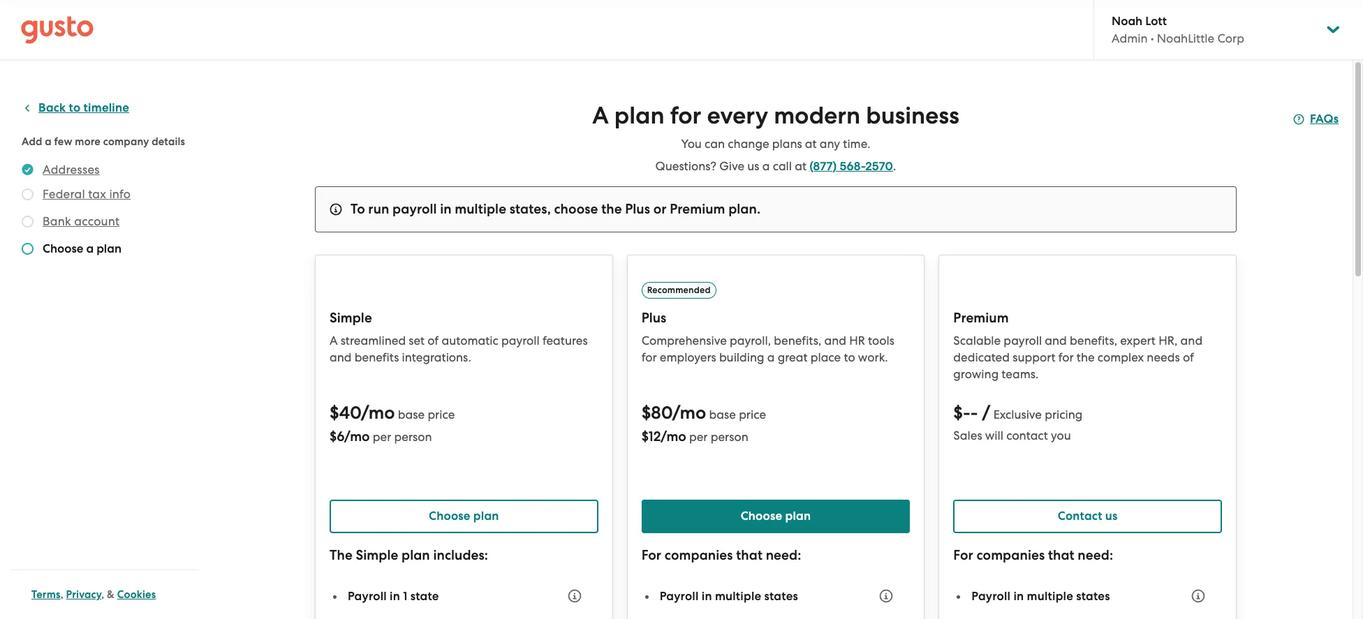 Task type: describe. For each thing, give the bounding box(es) containing it.
and right hr,
[[1181, 334, 1203, 348]]

exclusive
[[993, 408, 1042, 422]]

contact us button
[[953, 500, 1222, 534]]

568-
[[840, 159, 865, 174]]

questions?
[[655, 159, 717, 173]]

complex
[[1098, 351, 1144, 365]]

choose for choose a plan
[[43, 242, 83, 256]]

need: for /
[[1078, 547, 1113, 564]]

home image
[[21, 16, 94, 44]]

in for comprehensive payroll, benefits, and hr tools for employers building a great place to work.
[[702, 589, 712, 604]]

comprehensive payroll, benefits, and hr tools for employers building a great place to work.
[[642, 334, 895, 365]]

-
[[970, 402, 978, 424]]

a plan for every modern business you can change plans at any time.
[[592, 101, 959, 151]]

back to timeline
[[38, 101, 129, 115]]

&
[[107, 589, 115, 601]]

0 horizontal spatial the
[[601, 201, 622, 217]]

plans
[[772, 137, 802, 151]]

contact
[[1006, 429, 1048, 443]]

states,
[[510, 201, 551, 217]]

a for plan
[[592, 101, 609, 130]]

choose plan button for 40
[[330, 500, 598, 534]]

bank account
[[43, 214, 120, 228]]

for for 80
[[642, 547, 661, 564]]

base for 80
[[709, 408, 736, 422]]

payroll in multiple states for /mo
[[660, 589, 798, 604]]

payroll for 80
[[660, 589, 699, 604]]

(877)
[[809, 159, 837, 174]]

$ 40 /mo base price $ 6 /mo per person choose plan
[[330, 402, 499, 524]]

addresses
[[43, 163, 100, 177]]

questions? give us a call at (877) 568-2570 .
[[655, 159, 896, 174]]

faqs
[[1310, 112, 1339, 126]]

1 , from the left
[[61, 589, 63, 601]]

benefits, inside the comprehensive payroll, benefits, and hr tools for employers building a great place to work.
[[774, 334, 821, 348]]

for inside the 'scalable payroll and benefits, expert hr, and dedicated support for the complex needs of growing teams.'
[[1058, 351, 1074, 365]]

1
[[403, 589, 407, 604]]

0 horizontal spatial premium
[[670, 201, 725, 217]]

recommended
[[647, 285, 711, 295]]

a inside the comprehensive payroll, benefits, and hr tools for employers building a great place to work.
[[767, 351, 775, 365]]

noah
[[1112, 14, 1143, 29]]

bank account button
[[43, 213, 120, 230]]

/
[[982, 402, 991, 424]]

companies for /
[[977, 547, 1045, 564]]

us inside "button"
[[1105, 509, 1118, 524]]

payroll in 1 state
[[348, 589, 439, 604]]

more
[[75, 135, 101, 148]]

that for /mo
[[736, 547, 763, 564]]

call
[[773, 159, 792, 173]]

a inside "list"
[[86, 242, 94, 256]]

choose a plan
[[43, 242, 122, 256]]

automatic
[[442, 334, 498, 348]]

give
[[719, 159, 744, 173]]

for for -
[[953, 547, 973, 564]]

/mo down 80 in the bottom left of the page
[[661, 429, 686, 445]]

cookies button
[[117, 587, 156, 603]]

person for 80
[[711, 430, 748, 444]]

streamlined
[[341, 334, 406, 348]]

back to timeline button
[[22, 100, 129, 117]]

to inside the comprehensive payroll, benefits, and hr tools for employers building a great place to work.
[[844, 351, 855, 365]]

details
[[152, 135, 185, 148]]

check image
[[22, 216, 34, 228]]

•
[[1151, 31, 1154, 45]]

companies for /mo
[[665, 547, 733, 564]]

price for 40
[[428, 408, 455, 422]]

benefits
[[355, 351, 399, 365]]

federal tax info
[[43, 187, 131, 201]]

payroll inside the 'scalable payroll and benefits, expert hr, and dedicated support for the complex needs of growing teams.'
[[1004, 334, 1042, 348]]

timeline
[[83, 101, 129, 115]]

and inside the comprehensive payroll, benefits, and hr tools for employers building a great place to work.
[[824, 334, 846, 348]]

the
[[330, 547, 353, 564]]

for inside the comprehensive payroll, benefits, and hr tools for employers building a great place to work.
[[642, 351, 657, 365]]

noahlittle
[[1157, 31, 1215, 45]]

0 horizontal spatial multiple
[[455, 201, 506, 217]]

noah lott admin • noahlittle corp
[[1112, 14, 1244, 45]]

comprehensive
[[642, 334, 727, 348]]

of inside the 'scalable payroll and benefits, expert hr, and dedicated support for the complex needs of growing teams.'
[[1183, 351, 1194, 365]]

great
[[778, 351, 808, 365]]

scalable payroll and benefits, expert hr, and dedicated support for the complex needs of growing teams.
[[953, 334, 1203, 381]]

and inside the a streamlined set of automatic payroll features and benefits integrations.
[[330, 351, 352, 365]]

choose plan
[[741, 509, 811, 524]]

payroll,
[[730, 334, 771, 348]]

any
[[820, 137, 840, 151]]

cookies
[[117, 589, 156, 601]]

back
[[38, 101, 66, 115]]

set
[[409, 334, 425, 348]]

add a few more company details
[[22, 135, 185, 148]]

plan.
[[728, 201, 761, 217]]

info
[[109, 187, 131, 201]]

person for 40
[[394, 430, 432, 444]]

payroll inside the a streamlined set of automatic payroll features and benefits integrations.
[[501, 334, 540, 348]]

federal tax info button
[[43, 186, 131, 203]]

1 horizontal spatial premium
[[953, 310, 1009, 326]]

expert
[[1120, 334, 1156, 348]]

company
[[103, 135, 149, 148]]

building
[[719, 351, 764, 365]]

/mo down 40
[[344, 429, 370, 445]]

faqs button
[[1293, 111, 1339, 128]]

benefits, inside the 'scalable payroll and benefits, expert hr, and dedicated support for the complex needs of growing teams.'
[[1070, 334, 1117, 348]]

multiple for $
[[715, 589, 761, 604]]

0 vertical spatial simple
[[330, 310, 372, 326]]

add
[[22, 135, 42, 148]]

lott
[[1145, 14, 1167, 29]]

plan inside a plan for every modern business you can change plans at any time.
[[614, 101, 665, 130]]

need: for /mo
[[766, 547, 801, 564]]

the simple plan includes:
[[330, 547, 488, 564]]

tax
[[88, 187, 106, 201]]

addresses button
[[43, 161, 100, 178]]

choose plan button for 80
[[642, 500, 910, 534]]

privacy
[[66, 589, 101, 601]]

$-- / exclusive pricing sales will contact you
[[953, 402, 1083, 443]]

hr,
[[1159, 334, 1178, 348]]



Task type: locate. For each thing, give the bounding box(es) containing it.
to
[[351, 201, 365, 217]]

2 horizontal spatial multiple
[[1027, 589, 1073, 604]]

payroll in multiple states for /
[[972, 589, 1110, 604]]

choose inside button
[[741, 509, 782, 524]]

can
[[705, 137, 725, 151]]

the right choose
[[601, 201, 622, 217]]

per right 6
[[373, 430, 391, 444]]

check image down check icon
[[22, 243, 34, 255]]

a left few
[[45, 135, 52, 148]]

base inside $ 80 /mo base price $ 12 /mo per person
[[709, 408, 736, 422]]

0 horizontal spatial that
[[736, 547, 763, 564]]

simple right the
[[356, 547, 398, 564]]

of
[[428, 334, 439, 348], [1183, 351, 1194, 365]]

1 vertical spatial a
[[330, 334, 338, 348]]

0 horizontal spatial payroll
[[393, 201, 437, 217]]

1 horizontal spatial multiple
[[715, 589, 761, 604]]

need: down contact us "button"
[[1078, 547, 1113, 564]]

.
[[893, 159, 896, 173]]

1 benefits, from the left
[[774, 334, 821, 348]]

1 horizontal spatial benefits,
[[1070, 334, 1117, 348]]

per inside $ 40 /mo base price $ 6 /mo per person choose plan
[[373, 430, 391, 444]]

0 horizontal spatial per
[[373, 430, 391, 444]]

1 horizontal spatial payroll
[[660, 589, 699, 604]]

a inside a plan for every modern business you can change plans at any time.
[[592, 101, 609, 130]]

will
[[985, 429, 1003, 443]]

2 per from the left
[[689, 430, 708, 444]]

plus down recommended at the top
[[642, 310, 666, 326]]

dedicated
[[953, 351, 1010, 365]]

us inside the questions? give us a call at (877) 568-2570 .
[[747, 159, 759, 173]]

a down account
[[86, 242, 94, 256]]

2 horizontal spatial payroll
[[1004, 334, 1042, 348]]

price inside $ 80 /mo base price $ 12 /mo per person
[[739, 408, 766, 422]]

$-
[[953, 402, 970, 424]]

3 payroll from the left
[[972, 589, 1011, 604]]

a for streamlined
[[330, 334, 338, 348]]

0 horizontal spatial choose
[[43, 242, 83, 256]]

2 payroll in multiple states from the left
[[972, 589, 1110, 604]]

0 horizontal spatial choose plan button
[[330, 500, 598, 534]]

simple up streamlined
[[330, 310, 372, 326]]

0 horizontal spatial base
[[398, 408, 425, 422]]

for companies that need: down choose plan
[[642, 547, 801, 564]]

1 horizontal spatial to
[[844, 351, 855, 365]]

1 vertical spatial the
[[1077, 351, 1095, 365]]

that down 'contact'
[[1048, 547, 1074, 564]]

to down hr
[[844, 351, 855, 365]]

2 horizontal spatial choose
[[741, 509, 782, 524]]

6
[[337, 429, 344, 445]]

circle check image
[[22, 161, 34, 178]]

2 that from the left
[[1048, 547, 1074, 564]]

run
[[368, 201, 389, 217]]

2570
[[865, 159, 893, 174]]

payroll right run
[[393, 201, 437, 217]]

check image down circle check image
[[22, 189, 34, 200]]

hr
[[849, 334, 865, 348]]

choose a plan list
[[22, 161, 193, 260]]

0 vertical spatial of
[[428, 334, 439, 348]]

for companies that need:
[[642, 547, 801, 564], [953, 547, 1113, 564]]

for
[[670, 101, 701, 130], [642, 351, 657, 365], [1058, 351, 1074, 365]]

choose
[[554, 201, 598, 217]]

base
[[398, 408, 425, 422], [709, 408, 736, 422]]

0 horizontal spatial to
[[69, 101, 81, 115]]

0 horizontal spatial for
[[642, 547, 661, 564]]

1 horizontal spatial ,
[[101, 589, 104, 601]]

2 states from the left
[[1076, 589, 1110, 604]]

of inside the a streamlined set of automatic payroll features and benefits integrations.
[[428, 334, 439, 348]]

0 horizontal spatial of
[[428, 334, 439, 348]]

0 horizontal spatial ,
[[61, 589, 63, 601]]

base down building
[[709, 408, 736, 422]]

and left "benefits"
[[330, 351, 352, 365]]

0 horizontal spatial person
[[394, 430, 432, 444]]

you
[[1051, 429, 1071, 443]]

0 vertical spatial to
[[69, 101, 81, 115]]

1 horizontal spatial companies
[[977, 547, 1045, 564]]

us right 'contact'
[[1105, 509, 1118, 524]]

or
[[653, 201, 667, 217]]

per for 40
[[373, 430, 391, 444]]

for down comprehensive
[[642, 351, 657, 365]]

includes:
[[433, 547, 488, 564]]

2 person from the left
[[711, 430, 748, 444]]

0 vertical spatial the
[[601, 201, 622, 217]]

, left privacy link
[[61, 589, 63, 601]]

payroll
[[393, 201, 437, 217], [501, 334, 540, 348], [1004, 334, 1042, 348]]

1 horizontal spatial for companies that need:
[[953, 547, 1113, 564]]

1 price from the left
[[428, 408, 455, 422]]

1 horizontal spatial price
[[739, 408, 766, 422]]

per inside $ 80 /mo base price $ 12 /mo per person
[[689, 430, 708, 444]]

1 vertical spatial at
[[795, 159, 807, 173]]

support
[[1013, 351, 1056, 365]]

that down choose plan
[[736, 547, 763, 564]]

you
[[681, 137, 702, 151]]

40
[[339, 402, 361, 424]]

2 need: from the left
[[1078, 547, 1113, 564]]

2 companies from the left
[[977, 547, 1045, 564]]

business
[[866, 101, 959, 130]]

1 vertical spatial us
[[1105, 509, 1118, 524]]

1 horizontal spatial choose
[[429, 509, 470, 524]]

companies
[[665, 547, 733, 564], [977, 547, 1045, 564]]

states for /
[[1076, 589, 1110, 604]]

at right call
[[795, 159, 807, 173]]

us right give
[[747, 159, 759, 173]]

at left the any
[[805, 137, 817, 151]]

simple
[[330, 310, 372, 326], [356, 547, 398, 564]]

/mo down "benefits"
[[361, 402, 395, 424]]

features
[[543, 334, 588, 348]]

1 horizontal spatial for
[[953, 547, 973, 564]]

person inside $ 80 /mo base price $ 12 /mo per person
[[711, 430, 748, 444]]

sales
[[953, 429, 982, 443]]

1 for companies that need: from the left
[[642, 547, 801, 564]]

1 that from the left
[[736, 547, 763, 564]]

a streamlined set of automatic payroll features and benefits integrations.
[[330, 334, 588, 365]]

premium right or
[[670, 201, 725, 217]]

for companies that need: down 'contact'
[[953, 547, 1113, 564]]

0 horizontal spatial a
[[330, 334, 338, 348]]

payroll left "features"
[[501, 334, 540, 348]]

12
[[649, 429, 661, 445]]

check image
[[22, 189, 34, 200], [22, 243, 34, 255]]

bank
[[43, 214, 71, 228]]

1 horizontal spatial per
[[689, 430, 708, 444]]

price down integrations.
[[428, 408, 455, 422]]

a left call
[[762, 159, 770, 173]]

benefits,
[[774, 334, 821, 348], [1070, 334, 1117, 348]]

2 price from the left
[[739, 408, 766, 422]]

0 vertical spatial premium
[[670, 201, 725, 217]]

0 horizontal spatial states
[[764, 589, 798, 604]]

premium up scalable
[[953, 310, 1009, 326]]

1 vertical spatial of
[[1183, 351, 1194, 365]]

in for a streamlined set of automatic payroll features and benefits integrations.
[[390, 589, 400, 604]]

choose inside $ 40 /mo base price $ 6 /mo per person choose plan
[[429, 509, 470, 524]]

need:
[[766, 547, 801, 564], [1078, 547, 1113, 564]]

to right 'back'
[[69, 101, 81, 115]]

for up you
[[670, 101, 701, 130]]

1 vertical spatial plus
[[642, 310, 666, 326]]

that for /
[[1048, 547, 1074, 564]]

1 payroll from the left
[[348, 589, 387, 604]]

1 need: from the left
[[766, 547, 801, 564]]

choose inside "list"
[[43, 242, 83, 256]]

2 check image from the top
[[22, 243, 34, 255]]

per for 80
[[689, 430, 708, 444]]

plus
[[625, 201, 650, 217], [642, 310, 666, 326]]

0 horizontal spatial us
[[747, 159, 759, 173]]

at
[[805, 137, 817, 151], [795, 159, 807, 173]]

in for scalable payroll and benefits, expert hr, and dedicated support for the complex needs of growing teams.
[[1014, 589, 1024, 604]]

2 horizontal spatial payroll
[[972, 589, 1011, 604]]

the left complex
[[1077, 351, 1095, 365]]

1 horizontal spatial the
[[1077, 351, 1095, 365]]

federal
[[43, 187, 85, 201]]

1 horizontal spatial base
[[709, 408, 736, 422]]

and up "support"
[[1045, 334, 1067, 348]]

$
[[330, 402, 339, 424], [642, 402, 651, 424], [330, 429, 337, 445], [642, 429, 649, 445]]

per right 12
[[689, 430, 708, 444]]

, left &
[[101, 589, 104, 601]]

of right needs
[[1183, 351, 1194, 365]]

0 vertical spatial check image
[[22, 189, 34, 200]]

2 , from the left
[[101, 589, 104, 601]]

2 horizontal spatial for
[[1058, 351, 1074, 365]]

choose plan button
[[330, 500, 598, 534], [642, 500, 910, 534]]

price
[[428, 408, 455, 422], [739, 408, 766, 422]]

1 payroll in multiple states from the left
[[660, 589, 798, 604]]

to run payroll in multiple states, choose the plus or premium plan.
[[351, 201, 761, 217]]

work.
[[858, 351, 888, 365]]

1 horizontal spatial that
[[1048, 547, 1074, 564]]

1 vertical spatial premium
[[953, 310, 1009, 326]]

corp
[[1217, 31, 1244, 45]]

benefits, up complex
[[1070, 334, 1117, 348]]

contact
[[1058, 509, 1102, 524]]

for
[[642, 547, 661, 564], [953, 547, 973, 564]]

1 companies from the left
[[665, 547, 733, 564]]

the inside the 'scalable payroll and benefits, expert hr, and dedicated support for the complex needs of growing teams.'
[[1077, 351, 1095, 365]]

1 for from the left
[[642, 547, 661, 564]]

admin
[[1112, 31, 1148, 45]]

and
[[824, 334, 846, 348], [1045, 334, 1067, 348], [1181, 334, 1203, 348], [330, 351, 352, 365]]

1 horizontal spatial payroll
[[501, 334, 540, 348]]

0 vertical spatial a
[[592, 101, 609, 130]]

needs
[[1147, 351, 1180, 365]]

employers
[[660, 351, 716, 365]]

per
[[373, 430, 391, 444], [689, 430, 708, 444]]

for inside a plan for every modern business you can change plans at any time.
[[670, 101, 701, 130]]

a inside the a streamlined set of automatic payroll features and benefits integrations.
[[330, 334, 338, 348]]

0 vertical spatial at
[[805, 137, 817, 151]]

a inside the questions? give us a call at (877) 568-2570 .
[[762, 159, 770, 173]]

growing
[[953, 367, 999, 381]]

/mo down employers
[[672, 402, 706, 424]]

account
[[74, 214, 120, 228]]

0 horizontal spatial need:
[[766, 547, 801, 564]]

,
[[61, 589, 63, 601], [101, 589, 104, 601]]

for right "support"
[[1058, 351, 1074, 365]]

1 horizontal spatial payroll in multiple states
[[972, 589, 1110, 604]]

1 horizontal spatial of
[[1183, 351, 1194, 365]]

base for 40
[[398, 408, 425, 422]]

need: down choose plan
[[766, 547, 801, 564]]

base inside $ 40 /mo base price $ 6 /mo per person choose plan
[[398, 408, 425, 422]]

terms , privacy , & cookies
[[31, 589, 156, 601]]

integrations.
[[402, 351, 471, 365]]

at inside the questions? give us a call at (877) 568-2570 .
[[795, 159, 807, 173]]

2 benefits, from the left
[[1070, 334, 1117, 348]]

1 check image from the top
[[22, 189, 34, 200]]

$ 80 /mo base price $ 12 /mo per person
[[642, 402, 766, 445]]

payroll up "support"
[[1004, 334, 1042, 348]]

1 per from the left
[[373, 430, 391, 444]]

change
[[728, 137, 769, 151]]

and up place
[[824, 334, 846, 348]]

0 horizontal spatial price
[[428, 408, 455, 422]]

price for 80
[[739, 408, 766, 422]]

modern
[[774, 101, 860, 130]]

0 horizontal spatial payroll
[[348, 589, 387, 604]]

/mo
[[361, 402, 395, 424], [672, 402, 706, 424], [344, 429, 370, 445], [661, 429, 686, 445]]

0 vertical spatial us
[[747, 159, 759, 173]]

at inside a plan for every modern business you can change plans at any time.
[[805, 137, 817, 151]]

us
[[747, 159, 759, 173], [1105, 509, 1118, 524]]

state
[[410, 589, 439, 604]]

1 horizontal spatial person
[[711, 430, 748, 444]]

choose
[[43, 242, 83, 256], [429, 509, 470, 524], [741, 509, 782, 524]]

1 vertical spatial check image
[[22, 243, 34, 255]]

1 horizontal spatial for
[[670, 101, 701, 130]]

2 base from the left
[[709, 408, 736, 422]]

1 horizontal spatial states
[[1076, 589, 1110, 604]]

price down building
[[739, 408, 766, 422]]

0 horizontal spatial for
[[642, 351, 657, 365]]

of right 'set'
[[428, 334, 439, 348]]

to inside back to timeline button
[[69, 101, 81, 115]]

price inside $ 40 /mo base price $ 6 /mo per person choose plan
[[428, 408, 455, 422]]

plan inside $ 40 /mo base price $ 6 /mo per person choose plan
[[473, 509, 499, 524]]

0 horizontal spatial for companies that need:
[[642, 547, 801, 564]]

in
[[440, 201, 452, 217], [390, 589, 400, 604], [702, 589, 712, 604], [1014, 589, 1024, 604]]

2 for companies that need: from the left
[[953, 547, 1113, 564]]

2 for from the left
[[953, 547, 973, 564]]

1 states from the left
[[764, 589, 798, 604]]

plan inside choose a plan "list"
[[96, 242, 122, 256]]

1 vertical spatial simple
[[356, 547, 398, 564]]

choose for choose plan
[[741, 509, 782, 524]]

plus left or
[[625, 201, 650, 217]]

1 person from the left
[[394, 430, 432, 444]]

for companies that need: for /mo
[[642, 547, 801, 564]]

person inside $ 40 /mo base price $ 6 /mo per person choose plan
[[394, 430, 432, 444]]

states for /mo
[[764, 589, 798, 604]]

person
[[394, 430, 432, 444], [711, 430, 748, 444]]

multiple for $-
[[1027, 589, 1073, 604]]

base right 40
[[398, 408, 425, 422]]

0 horizontal spatial companies
[[665, 547, 733, 564]]

1 choose plan button from the left
[[330, 500, 598, 534]]

1 horizontal spatial need:
[[1078, 547, 1113, 564]]

1 horizontal spatial us
[[1105, 509, 1118, 524]]

plan inside choose plan button
[[785, 509, 811, 524]]

pricing
[[1045, 408, 1083, 422]]

a left "great"
[[767, 351, 775, 365]]

payroll for 40
[[348, 589, 387, 604]]

1 base from the left
[[398, 408, 425, 422]]

1 horizontal spatial choose plan button
[[642, 500, 910, 534]]

(877) 568-2570 link
[[809, 159, 893, 174]]

2 payroll from the left
[[660, 589, 699, 604]]

premium
[[670, 201, 725, 217], [953, 310, 1009, 326]]

few
[[54, 135, 72, 148]]

2 choose plan button from the left
[[642, 500, 910, 534]]

0 horizontal spatial benefits,
[[774, 334, 821, 348]]

for companies that need: for /
[[953, 547, 1113, 564]]

0 horizontal spatial payroll in multiple states
[[660, 589, 798, 604]]

1 horizontal spatial a
[[592, 101, 609, 130]]

benefits, up "great"
[[774, 334, 821, 348]]

0 vertical spatial plus
[[625, 201, 650, 217]]

contact us
[[1058, 509, 1118, 524]]

1 vertical spatial to
[[844, 351, 855, 365]]



Task type: vqa. For each thing, say whether or not it's contained in the screenshot.
the middle Form
no



